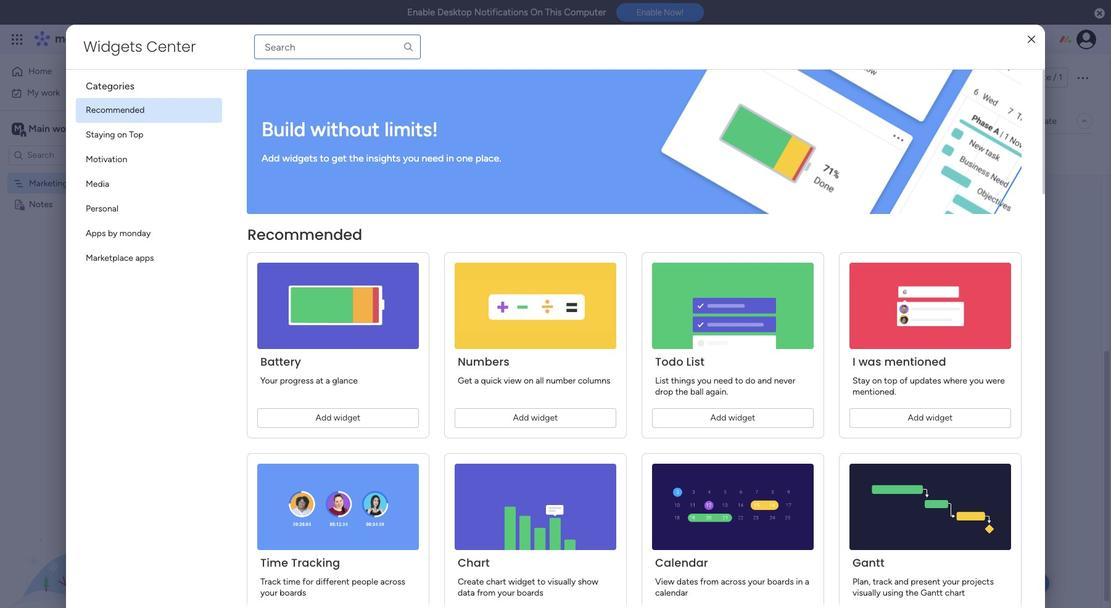 Task type: vqa. For each thing, say whether or not it's contained in the screenshot.
no thanks
no



Task type: locate. For each thing, give the bounding box(es) containing it.
were
[[986, 376, 1005, 386]]

more dots image
[[608, 206, 617, 215]]

0 horizontal spatial and
[[411, 93, 425, 104]]

0 horizontal spatial from
[[477, 588, 496, 599]]

to left show
[[537, 577, 546, 587]]

1 horizontal spatial list
[[686, 354, 705, 370]]

add for battery
[[316, 413, 332, 423]]

1 horizontal spatial monday
[[120, 228, 151, 239]]

1 image
[[931, 25, 942, 39]]

monday right by
[[120, 228, 151, 239]]

lottie animation image
[[0, 484, 157, 608]]

1 vertical spatial and
[[758, 376, 772, 386]]

1 vertical spatial list
[[655, 376, 669, 386]]

4 add widget button from the left
[[850, 408, 1011, 428]]

now!
[[664, 8, 684, 17]]

visually inside gantt plan, track and present your projects visually using the gantt chart
[[853, 588, 881, 599]]

0 horizontal spatial main
[[28, 122, 50, 134]]

add widget for i
[[908, 413, 953, 423]]

collapse board header image
[[1080, 116, 1090, 126]]

mentioned.
[[853, 387, 896, 397]]

integrate
[[895, 116, 930, 126]]

on left top
[[117, 130, 127, 140]]

a
[[326, 376, 330, 386], [474, 376, 479, 386], [805, 577, 809, 587]]

categories heading
[[76, 70, 222, 98]]

monday up home button
[[55, 32, 97, 46]]

i
[[853, 354, 856, 370]]

1 horizontal spatial chart
[[945, 588, 965, 599]]

gantt plan, track and present your projects visually using the gantt chart
[[853, 555, 994, 599]]

1 vertical spatial monday
[[120, 228, 151, 239]]

search image
[[403, 41, 414, 52]]

to left "do"
[[735, 376, 743, 386]]

you up ball
[[697, 376, 712, 386]]

1 horizontal spatial gantt
[[921, 588, 943, 599]]

widget left get
[[301, 148, 328, 159]]

in inside calendar view dates from across your boards in a calendar
[[796, 577, 803, 587]]

0 vertical spatial and
[[411, 93, 425, 104]]

i was mentioned stay on top of updates where you were mentioned.
[[853, 354, 1005, 397]]

1 horizontal spatial from
[[700, 577, 719, 587]]

1 horizontal spatial plan
[[290, 64, 333, 91]]

2 vertical spatial the
[[906, 588, 919, 599]]

0 horizontal spatial in
[[446, 152, 454, 164]]

gantt up plan, at right bottom
[[853, 555, 885, 571]]

add down view
[[513, 413, 529, 423]]

widget right create
[[508, 577, 535, 587]]

0 vertical spatial from
[[700, 577, 719, 587]]

0 horizontal spatial need
[[422, 152, 444, 164]]

work inside button
[[41, 87, 60, 98]]

main left table
[[206, 115, 225, 126]]

0 horizontal spatial monday
[[55, 32, 97, 46]]

track
[[260, 577, 281, 587]]

using
[[883, 588, 904, 599]]

my work button
[[7, 83, 133, 103]]

person button
[[398, 144, 451, 164]]

add inside add widget popup button
[[283, 148, 299, 159]]

glance
[[332, 376, 358, 386]]

add down "at"
[[316, 413, 332, 423]]

1 vertical spatial where
[[944, 376, 967, 386]]

0 horizontal spatial boards
[[280, 588, 306, 599]]

the down present
[[906, 588, 919, 599]]

option
[[0, 172, 157, 175]]

chart inside chart create chart widget to visually show data from your boards
[[486, 577, 506, 587]]

add widget inside popup button
[[283, 148, 328, 159]]

1 horizontal spatial a
[[474, 376, 479, 386]]

your inside button
[[506, 93, 523, 104]]

enable left now!
[[637, 8, 662, 17]]

your inside time tracking track time for different people across your boards
[[260, 588, 278, 599]]

enable left desktop
[[407, 7, 435, 18]]

by
[[108, 228, 117, 239]]

1 horizontal spatial and
[[758, 376, 772, 386]]

tracking
[[291, 555, 340, 571]]

to left get
[[320, 152, 329, 164]]

do
[[746, 376, 756, 386]]

main right 'workspace' icon
[[28, 122, 50, 134]]

show board description image
[[342, 72, 357, 84]]

0 vertical spatial list
[[686, 354, 705, 370]]

0 vertical spatial the
[[349, 152, 364, 164]]

chart down projects
[[945, 588, 965, 599]]

1 vertical spatial from
[[477, 588, 496, 599]]

list
[[686, 354, 705, 370], [655, 376, 669, 386]]

you left were
[[970, 376, 984, 386]]

table
[[227, 115, 247, 126]]

list up things
[[686, 354, 705, 370]]

1 horizontal spatial recommended
[[247, 225, 362, 245]]

the down things
[[675, 387, 688, 397]]

create
[[458, 577, 484, 587]]

2 horizontal spatial on
[[872, 376, 882, 386]]

1 across from the left
[[380, 577, 405, 587]]

add widget button down glance
[[257, 408, 419, 428]]

0 vertical spatial recommended
[[86, 105, 145, 115]]

dapulse integrations image
[[880, 116, 890, 126]]

battery
[[260, 354, 301, 370]]

1 vertical spatial the
[[675, 387, 688, 397]]

1 vertical spatial marketing
[[29, 178, 68, 188]]

of right "top"
[[900, 376, 908, 386]]

add widget down the updates
[[908, 413, 953, 423]]

0 horizontal spatial visually
[[548, 577, 576, 587]]

across inside time tracking track time for different people across your boards
[[380, 577, 405, 587]]

staying on top
[[86, 130, 144, 140]]

visually left show
[[548, 577, 576, 587]]

0 horizontal spatial work
[[41, 87, 60, 98]]

0 vertical spatial chart
[[486, 577, 506, 587]]

work
[[100, 32, 122, 46], [41, 87, 60, 98]]

for
[[303, 577, 314, 587]]

recommended down v2 funnel icon at the top left of page
[[247, 225, 362, 245]]

chart
[[458, 555, 490, 571]]

add down the "build"
[[283, 148, 299, 159]]

gantt down present
[[921, 588, 943, 599]]

0 vertical spatial visually
[[548, 577, 576, 587]]

in
[[446, 152, 454, 164], [796, 577, 803, 587]]

of inside i was mentioned stay on top of updates where you were mentioned.
[[900, 376, 908, 386]]

a inside numbers get a quick view on all number columns
[[474, 376, 479, 386]]

2 horizontal spatial a
[[805, 577, 809, 587]]

1 horizontal spatial on
[[524, 376, 534, 386]]

1 horizontal spatial track
[[873, 577, 892, 587]]

1 horizontal spatial work
[[100, 32, 122, 46]]

add left "widgets"
[[262, 152, 280, 164]]

to
[[320, 152, 329, 164], [735, 376, 743, 386], [537, 577, 546, 587]]

the
[[349, 152, 364, 164], [675, 387, 688, 397], [906, 588, 919, 599]]

things
[[671, 376, 695, 386]]

1 vertical spatial to
[[735, 376, 743, 386]]

plan,
[[853, 577, 871, 587]]

need inside todo list list things you need to do and never drop the ball again.
[[714, 376, 733, 386]]

from down create
[[477, 588, 496, 599]]

add widget down the "build"
[[283, 148, 328, 159]]

2 horizontal spatial the
[[906, 588, 919, 599]]

0 vertical spatial in
[[446, 152, 454, 164]]

marketplace apps
[[86, 253, 154, 263]]

this
[[545, 7, 562, 18]]

across right dates
[[721, 577, 746, 587]]

1 horizontal spatial in
[[796, 577, 803, 587]]

0 horizontal spatial on
[[117, 130, 127, 140]]

Search for a column type search field
[[254, 35, 421, 59]]

/
[[1053, 72, 1057, 83]]

a inside battery your progress at a glance
[[326, 376, 330, 386]]

plan up assign
[[290, 64, 333, 91]]

add for numbers
[[513, 413, 529, 423]]

1 add widget button from the left
[[257, 408, 419, 428]]

across inside calendar view dates from across your boards in a calendar
[[721, 577, 746, 587]]

2 across from the left
[[721, 577, 746, 587]]

management
[[124, 32, 192, 46]]

work right the my
[[41, 87, 60, 98]]

1 vertical spatial marketing plan
[[29, 178, 86, 188]]

1 horizontal spatial of
[[469, 93, 478, 104]]

enable now! button
[[616, 3, 704, 22]]

add widget down again.
[[711, 413, 755, 423]]

private board image
[[13, 198, 25, 210]]

desktop
[[437, 7, 472, 18]]

widget down glance
[[334, 413, 361, 423]]

1 vertical spatial visually
[[853, 588, 881, 599]]

0 horizontal spatial a
[[326, 376, 330, 386]]

0 vertical spatial marketing
[[188, 64, 285, 91]]

motivation
[[86, 154, 127, 165]]

1 vertical spatial recommended
[[247, 225, 362, 245]]

apps by monday option
[[76, 222, 222, 246]]

marketing up notes
[[29, 178, 68, 188]]

0 horizontal spatial to
[[320, 152, 329, 164]]

the inside todo list list things you need to do and never drop the ball again.
[[675, 387, 688, 397]]

add widget button down again.
[[652, 408, 814, 428]]

0 vertical spatial where
[[480, 93, 504, 104]]

0 horizontal spatial of
[[257, 93, 265, 104]]

recommended down categories
[[86, 105, 145, 115]]

a right get
[[474, 376, 479, 386]]

main inside workspace selection element
[[28, 122, 50, 134]]

add widget button for todo list
[[652, 408, 814, 428]]

list box
[[0, 170, 157, 381]]

marketing
[[188, 64, 285, 91], [29, 178, 68, 188]]

0 vertical spatial track
[[448, 93, 467, 104]]

1 vertical spatial in
[[796, 577, 803, 587]]

add widget button down 'all'
[[455, 408, 616, 428]]

to inside todo list list things you need to do and never drop the ball again.
[[735, 376, 743, 386]]

1 horizontal spatial across
[[721, 577, 746, 587]]

chart right create
[[486, 577, 506, 587]]

where
[[480, 93, 504, 104], [944, 376, 967, 386]]

main inside main table button
[[206, 115, 225, 126]]

marketing up any
[[188, 64, 285, 91]]

apps
[[135, 253, 154, 263]]

of right type at top left
[[257, 93, 265, 104]]

limits!
[[385, 118, 438, 141]]

the inside gantt plan, track and present your projects visually using the gantt chart
[[906, 588, 919, 599]]

boards
[[767, 577, 794, 587], [280, 588, 306, 599], [517, 588, 543, 599]]

marketing plan
[[188, 64, 333, 91], [29, 178, 86, 188]]

work up categories
[[100, 32, 122, 46]]

widget for i
[[926, 413, 953, 423]]

invite / 1 button
[[1007, 68, 1068, 88]]

add widget down glance
[[316, 413, 361, 423]]

need up again.
[[714, 376, 733, 386]]

1 horizontal spatial where
[[944, 376, 967, 386]]

2 horizontal spatial of
[[900, 376, 908, 386]]

add down again.
[[711, 413, 726, 423]]

my work
[[27, 87, 60, 98]]

add widget for battery
[[316, 413, 361, 423]]

enable inside button
[[637, 8, 662, 17]]

1 horizontal spatial main
[[206, 115, 225, 126]]

1 horizontal spatial you
[[697, 376, 712, 386]]

2 horizontal spatial and
[[894, 577, 909, 587]]

1 horizontal spatial need
[[714, 376, 733, 386]]

where left the project
[[480, 93, 504, 104]]

0 horizontal spatial track
[[448, 93, 467, 104]]

numbers
[[458, 354, 510, 370]]

marketing plan up notes
[[29, 178, 86, 188]]

and left 'keep'
[[411, 93, 425, 104]]

timelines
[[374, 93, 409, 104]]

and right "do"
[[758, 376, 772, 386]]

visually down plan, at right bottom
[[853, 588, 881, 599]]

widget inside chart create chart widget to visually show data from your boards
[[508, 577, 535, 587]]

track up using
[[873, 577, 892, 587]]

build without limits!
[[262, 118, 438, 141]]

1 horizontal spatial enable
[[637, 8, 662, 17]]

Search in workspace field
[[26, 148, 103, 162]]

add widget button down the updates
[[850, 408, 1011, 428]]

a left plan, at right bottom
[[805, 577, 809, 587]]

on left 'all'
[[524, 376, 534, 386]]

add widget
[[283, 148, 328, 159], [316, 413, 361, 423], [513, 413, 558, 423], [711, 413, 755, 423], [908, 413, 953, 423]]

0 vertical spatial work
[[100, 32, 122, 46]]

time tracking track time for different people across your boards
[[260, 555, 405, 599]]

2 vertical spatial and
[[894, 577, 909, 587]]

0 horizontal spatial chart
[[486, 577, 506, 587]]

main workspace
[[28, 122, 101, 134]]

assign
[[300, 93, 325, 104]]

where right the updates
[[944, 376, 967, 386]]

need left one
[[422, 152, 444, 164]]

need
[[422, 152, 444, 164], [714, 376, 733, 386]]

1 vertical spatial track
[[873, 577, 892, 587]]

personal option
[[76, 197, 222, 222]]

across right people
[[380, 577, 405, 587]]

1 horizontal spatial boards
[[517, 588, 543, 599]]

from right dates
[[700, 577, 719, 587]]

gantt
[[853, 555, 885, 571], [921, 588, 943, 599]]

track right 'keep'
[[448, 93, 467, 104]]

0 horizontal spatial where
[[480, 93, 504, 104]]

columns
[[578, 376, 611, 386]]

1 vertical spatial chart
[[945, 588, 965, 599]]

0 vertical spatial monday
[[55, 32, 97, 46]]

recommended inside option
[[86, 105, 145, 115]]

plan down search in workspace field
[[70, 178, 86, 188]]

on inside i was mentioned stay on top of updates where you were mentioned.
[[872, 376, 882, 386]]

list up drop
[[655, 376, 669, 386]]

2 horizontal spatial boards
[[767, 577, 794, 587]]

3 add widget button from the left
[[652, 408, 814, 428]]

widget down the updates
[[926, 413, 953, 423]]

2 add widget button from the left
[[455, 408, 616, 428]]

widget down "do"
[[729, 413, 755, 423]]

0 horizontal spatial plan
[[70, 178, 86, 188]]

1 horizontal spatial visually
[[853, 588, 881, 599]]

chart create chart widget to visually show data from your boards
[[458, 555, 599, 599]]

categories list box
[[76, 70, 232, 271]]

work for monday
[[100, 32, 122, 46]]

the right get
[[349, 152, 364, 164]]

1 horizontal spatial marketing plan
[[188, 64, 333, 91]]

1 horizontal spatial the
[[675, 387, 688, 397]]

v2 search image
[[345, 147, 354, 161]]

2 horizontal spatial to
[[735, 376, 743, 386]]

1
[[1059, 72, 1062, 83]]

0 horizontal spatial gantt
[[853, 555, 885, 571]]

a inside calendar view dates from across your boards in a calendar
[[805, 577, 809, 587]]

staying on top option
[[76, 123, 222, 147]]

widget for todo
[[729, 413, 755, 423]]

notifications
[[474, 7, 528, 18]]

marketing plan up type at top left
[[188, 64, 333, 91]]

1 vertical spatial need
[[714, 376, 733, 386]]

of right 'keep'
[[469, 93, 478, 104]]

0 horizontal spatial across
[[380, 577, 405, 587]]

todo
[[655, 354, 683, 370]]

see plans
[[216, 34, 253, 44]]

0 vertical spatial plan
[[290, 64, 333, 91]]

categories
[[86, 80, 135, 92]]

0 horizontal spatial enable
[[407, 7, 435, 18]]

1 horizontal spatial to
[[537, 577, 546, 587]]

1 vertical spatial work
[[41, 87, 60, 98]]

and up using
[[894, 577, 909, 587]]

from inside calendar view dates from across your boards in a calendar
[[700, 577, 719, 587]]

2 horizontal spatial you
[[970, 376, 984, 386]]

main content
[[164, 0, 1111, 608]]

main for main table
[[206, 115, 225, 126]]

add down the updates
[[908, 413, 924, 423]]

stands.
[[555, 93, 583, 104]]

from
[[700, 577, 719, 587], [477, 588, 496, 599]]

of
[[257, 93, 265, 104], [469, 93, 478, 104], [900, 376, 908, 386]]

see
[[216, 34, 231, 44]]

on up mentioned.
[[872, 376, 882, 386]]

add widget down 'all'
[[513, 413, 558, 423]]

2 vertical spatial to
[[537, 577, 546, 587]]

widget down 'all'
[[531, 413, 558, 423]]

widgets
[[83, 36, 142, 57]]

None search field
[[254, 35, 421, 59]]

visually
[[548, 577, 576, 587], [853, 588, 881, 599]]

0 horizontal spatial recommended
[[86, 105, 145, 115]]

you right insights
[[403, 152, 419, 164]]

a right "at"
[[326, 376, 330, 386]]

marketplace apps option
[[76, 246, 222, 271]]

widget inside popup button
[[301, 148, 328, 159]]

apps by monday
[[86, 228, 151, 239]]



Task type: describe. For each thing, give the bounding box(es) containing it.
boards inside chart create chart widget to visually show data from your boards
[[517, 588, 543, 599]]

1 vertical spatial gantt
[[921, 588, 943, 599]]

calendar
[[655, 555, 708, 571]]

time
[[260, 555, 288, 571]]

stay
[[853, 376, 870, 386]]

workspace image
[[12, 122, 24, 135]]

all
[[536, 376, 544, 386]]

monday work management
[[55, 32, 192, 46]]

personal
[[86, 204, 118, 214]]

type
[[237, 93, 255, 104]]

0 horizontal spatial list
[[655, 376, 669, 386]]

enable now!
[[637, 8, 684, 17]]

place.
[[476, 152, 501, 164]]

your inside chart create chart widget to visually show data from your boards
[[498, 588, 515, 599]]

home button
[[7, 62, 133, 81]]

show
[[578, 577, 599, 587]]

owners,
[[327, 93, 358, 104]]

calendar view dates from across your boards in a calendar
[[655, 555, 809, 599]]

people
[[352, 577, 378, 587]]

was
[[859, 354, 881, 370]]

add view image
[[314, 116, 320, 126]]

you inside todo list list things you need to do and never drop the ball again.
[[697, 376, 712, 386]]

enable for enable desktop notifications on this computer
[[407, 7, 435, 18]]

dapulse x slim image
[[1028, 35, 1035, 44]]

invite
[[1030, 72, 1051, 83]]

again.
[[706, 387, 728, 397]]

and inside todo list list things you need to do and never drop the ball again.
[[758, 376, 772, 386]]

work for my
[[41, 87, 60, 98]]

marketplace
[[86, 253, 133, 263]]

any
[[222, 93, 235, 104]]

updates
[[910, 376, 941, 386]]

from inside chart create chart widget to visually show data from your boards
[[477, 588, 496, 599]]

manage any type of project. assign owners, set timelines and keep track of where your project stands.
[[189, 93, 583, 104]]

track inside gantt plan, track and present your projects visually using the gantt chart
[[873, 577, 892, 587]]

add widget button for battery
[[257, 408, 419, 428]]

set
[[360, 93, 372, 104]]

project.
[[268, 93, 297, 104]]

add widget button for i was mentioned
[[850, 408, 1011, 428]]

select product image
[[11, 33, 23, 46]]

mentioned
[[884, 354, 946, 370]]

plans
[[233, 34, 253, 44]]

main for main workspace
[[28, 122, 50, 134]]

where inside i was mentioned stay on top of updates where you were mentioned.
[[944, 376, 967, 386]]

media
[[86, 179, 109, 189]]

autopilot image
[[1003, 112, 1013, 128]]

you inside i was mentioned stay on top of updates where you were mentioned.
[[970, 376, 984, 386]]

insights
[[366, 152, 401, 164]]

media option
[[76, 172, 222, 197]]

add widget for todo
[[711, 413, 755, 423]]

enable for enable now!
[[637, 8, 662, 17]]

get
[[332, 152, 347, 164]]

and inside gantt plan, track and present your projects visually using the gantt chart
[[894, 577, 909, 587]]

0 vertical spatial to
[[320, 152, 329, 164]]

kendall parks image
[[1077, 30, 1096, 49]]

different
[[316, 577, 350, 587]]

widget for battery
[[334, 413, 361, 423]]

dates
[[677, 577, 698, 587]]

widgets center
[[83, 36, 196, 57]]

on inside option
[[117, 130, 127, 140]]

add for i
[[908, 413, 924, 423]]

add widget button for numbers
[[455, 408, 616, 428]]

0 vertical spatial need
[[422, 152, 444, 164]]

enable desktop notifications on this computer
[[407, 7, 606, 18]]

calendar
[[655, 588, 688, 599]]

boards inside calendar view dates from across your boards in a calendar
[[767, 577, 794, 587]]

visually inside chart create chart widget to visually show data from your boards
[[548, 577, 576, 587]]

0 vertical spatial marketing plan
[[188, 64, 333, 91]]

home
[[28, 66, 52, 77]]

track inside button
[[448, 93, 467, 104]]

1 vertical spatial plan
[[70, 178, 86, 188]]

main table button
[[187, 111, 256, 131]]

todo list list things you need to do and never drop the ball again.
[[655, 354, 796, 397]]

your inside calendar view dates from across your boards in a calendar
[[748, 577, 765, 587]]

get
[[458, 376, 472, 386]]

widgets
[[282, 152, 318, 164]]

help button
[[1006, 573, 1050, 594]]

one
[[456, 152, 473, 164]]

add for todo
[[711, 413, 726, 423]]

number
[[546, 376, 576, 386]]

at
[[316, 376, 324, 386]]

keep
[[427, 93, 446, 104]]

view
[[655, 577, 675, 587]]

help
[[1017, 577, 1039, 590]]

drop
[[655, 387, 673, 397]]

on
[[530, 7, 543, 18]]

v2 funnel image
[[247, 206, 256, 215]]

1 horizontal spatial marketing
[[188, 64, 285, 91]]

help image
[[1033, 33, 1046, 46]]

widget for numbers
[[531, 413, 558, 423]]

timeline button
[[256, 111, 307, 131]]

0 horizontal spatial marketing
[[29, 178, 68, 188]]

motivation option
[[76, 147, 222, 172]]

top
[[129, 130, 144, 140]]

activity button
[[944, 68, 1002, 88]]

data
[[458, 588, 475, 599]]

add to favorites image
[[363, 71, 375, 84]]

workspace selection element
[[12, 121, 103, 137]]

arrow down image
[[498, 146, 513, 161]]

list box containing marketing plan
[[0, 170, 157, 381]]

projects
[[962, 577, 994, 587]]

dapulse close image
[[1095, 7, 1105, 20]]

on inside numbers get a quick view on all number columns
[[524, 376, 534, 386]]

present
[[911, 577, 940, 587]]

automate
[[1018, 116, 1057, 126]]

view
[[504, 376, 522, 386]]

see plans button
[[199, 30, 259, 49]]

add widget for numbers
[[513, 413, 558, 423]]

recommended option
[[76, 98, 222, 123]]

Marketing plan field
[[184, 64, 337, 91]]

monday inside option
[[120, 228, 151, 239]]

and inside button
[[411, 93, 425, 104]]

your
[[260, 376, 278, 386]]

lottie animation element
[[0, 484, 157, 608]]

add widgets to get the insights you need in one place.
[[262, 152, 501, 164]]

top
[[884, 376, 898, 386]]

project
[[525, 93, 553, 104]]

chart inside gantt plan, track and present your projects visually using the gantt chart
[[945, 588, 965, 599]]

0 horizontal spatial you
[[403, 152, 419, 164]]

my
[[27, 87, 39, 98]]

timeline
[[266, 115, 298, 126]]

activity
[[949, 72, 979, 83]]

apps
[[86, 228, 106, 239]]

numbers get a quick view on all number columns
[[458, 354, 611, 386]]

notes
[[29, 199, 53, 209]]

ball
[[690, 387, 704, 397]]

build
[[262, 118, 306, 141]]

to inside chart create chart widget to visually show data from your boards
[[537, 577, 546, 587]]

Search field
[[354, 145, 391, 162]]

0 horizontal spatial the
[[349, 152, 364, 164]]

0 vertical spatial gantt
[[853, 555, 885, 571]]

where inside button
[[480, 93, 504, 104]]

boards inside time tracking track time for different people across your boards
[[280, 588, 306, 599]]

0 horizontal spatial marketing plan
[[29, 178, 86, 188]]

person
[[417, 149, 444, 159]]

your inside gantt plan, track and present your projects visually using the gantt chart
[[943, 577, 960, 587]]

workspace
[[52, 122, 101, 134]]



